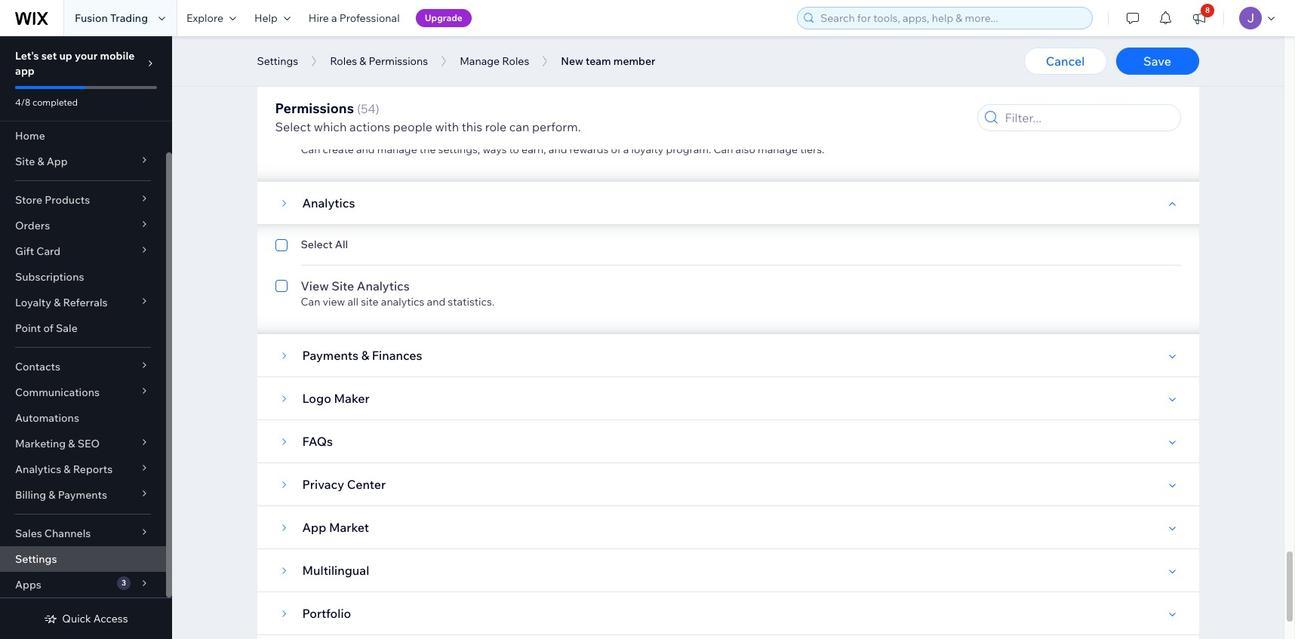 Task type: locate. For each thing, give the bounding box(es) containing it.
video left 'maker.'
[[517, 88, 546, 102]]

0 horizontal spatial roles
[[330, 54, 357, 68]]

0 horizontal spatial permissions
[[275, 100, 354, 117]]

0 horizontal spatial loyalty
[[15, 296, 51, 310]]

0 horizontal spatial the
[[420, 143, 436, 156]]

automations link
[[0, 405, 166, 431]]

0 horizontal spatial a
[[332, 11, 337, 25]]

& right billing
[[49, 489, 55, 502]]

with
[[475, 88, 496, 102], [435, 119, 459, 134]]

settings inside sidebar 'element'
[[15, 553, 57, 566]]

permissions down permission
[[369, 54, 428, 68]]

analytics up site
[[357, 279, 410, 294]]

1 vertical spatial with
[[435, 119, 459, 134]]

market
[[329, 520, 369, 535]]

payments inside dropdown button
[[58, 489, 107, 502]]

1 horizontal spatial of
[[611, 143, 621, 156]]

payments up logo maker
[[302, 348, 359, 363]]

point of sale link
[[0, 316, 166, 341]]

analytics
[[302, 196, 355, 211], [357, 279, 410, 294], [15, 463, 61, 476]]

marketing
[[15, 437, 66, 451]]

app inside dropdown button
[[47, 155, 68, 168]]

maker up publish
[[386, 72, 422, 87]]

Filter... field
[[1001, 105, 1176, 131]]

with right videos
[[475, 88, 496, 102]]

0 vertical spatial the
[[498, 88, 515, 102]]

logo maker
[[302, 391, 370, 406]]

0 horizontal spatial app
[[47, 155, 68, 168]]

video up edit
[[350, 72, 383, 87]]

0 vertical spatial of
[[611, 143, 621, 156]]

with left this
[[435, 119, 459, 134]]

can
[[301, 88, 320, 102], [301, 143, 320, 156], [714, 143, 733, 156], [301, 295, 320, 309]]

1 horizontal spatial app
[[302, 520, 326, 535]]

1 horizontal spatial maker
[[386, 72, 422, 87]]

manage for roles
[[460, 54, 500, 68]]

explore
[[187, 11, 223, 25]]

subscriptions
[[15, 270, 84, 284]]

settings inside button
[[257, 54, 298, 68]]

let's
[[15, 49, 39, 63]]

loyalty down 54
[[350, 126, 391, 141]]

turned
[[622, 34, 655, 48]]

billing
[[15, 489, 46, 502]]

1 horizontal spatial is
[[612, 34, 620, 48]]

1 horizontal spatial payments
[[302, 348, 359, 363]]

0 horizontal spatial with
[[435, 119, 459, 134]]

privacy
[[302, 477, 344, 492]]

0 vertical spatial analytics
[[302, 196, 355, 211]]

sale
[[56, 322, 78, 335]]

and right ')'
[[380, 88, 399, 102]]

multilingual
[[302, 563, 369, 578]]

to
[[509, 143, 519, 156]]

sales channels button
[[0, 521, 166, 547]]

channels
[[44, 527, 91, 541]]

and inside manage video maker can create, edit and publish videos with the video maker.
[[380, 88, 399, 102]]

trading
[[110, 11, 148, 25]]

maker right "logo" at the left bottom of the page
[[334, 391, 370, 406]]

1 horizontal spatial analytics
[[302, 196, 355, 211]]

gift card
[[15, 245, 61, 258]]

& left the finances
[[361, 348, 369, 363]]

a right hire
[[332, 11, 337, 25]]

the up role
[[498, 88, 515, 102]]

quick
[[62, 612, 91, 626]]

1 vertical spatial loyalty
[[15, 296, 51, 310]]

& down permission
[[360, 54, 366, 68]]

1 horizontal spatial settings
[[257, 54, 298, 68]]

0 horizontal spatial manage
[[377, 143, 417, 156]]

2 horizontal spatial analytics
[[357, 279, 410, 294]]

0 horizontal spatial maker
[[334, 391, 370, 406]]

None checkbox
[[275, 0, 287, 48], [275, 70, 287, 102], [275, 125, 287, 156], [275, 0, 287, 48], [275, 70, 287, 102], [275, 125, 287, 156]]

0 vertical spatial select
[[275, 119, 311, 134]]

permissions up which
[[275, 100, 354, 117]]

videos
[[440, 88, 473, 102]]

view
[[323, 295, 345, 309]]

manage inside manage video maker can create, edit and publish videos with the video maker.
[[301, 72, 347, 87]]

settings for settings link
[[15, 553, 57, 566]]

roles down this permission is required because manage site members is turned on.
[[502, 54, 530, 68]]

select left which
[[275, 119, 311, 134]]

required
[[409, 34, 451, 48]]

analytics for analytics & reports
[[15, 463, 61, 476]]

1 horizontal spatial permissions
[[369, 54, 428, 68]]

0 horizontal spatial video
[[350, 72, 383, 87]]

1 roles from the left
[[330, 54, 357, 68]]

site & app button
[[0, 149, 166, 174]]

sidebar element
[[0, 36, 172, 640]]

select left all
[[301, 238, 333, 251]]

1 horizontal spatial roles
[[502, 54, 530, 68]]

site inside view site analytics can view all site analytics and statistics.
[[332, 279, 354, 294]]

can left create,
[[301, 88, 320, 102]]

& for site
[[37, 155, 44, 168]]

a
[[332, 11, 337, 25], [623, 143, 629, 156]]

manage roles button
[[452, 50, 537, 72]]

finances
[[372, 348, 422, 363]]

1 horizontal spatial loyalty
[[350, 126, 391, 141]]

manage right also
[[758, 143, 798, 156]]

video
[[350, 72, 383, 87], [517, 88, 546, 102]]

1 vertical spatial the
[[420, 143, 436, 156]]

new
[[561, 54, 584, 68]]

0 vertical spatial settings
[[257, 54, 298, 68]]

0 vertical spatial permissions
[[369, 54, 428, 68]]

manage inside button
[[460, 54, 500, 68]]

roles down this
[[330, 54, 357, 68]]

&
[[360, 54, 366, 68], [37, 155, 44, 168], [54, 296, 61, 310], [361, 348, 369, 363], [68, 437, 75, 451], [64, 463, 71, 476], [49, 489, 55, 502]]

and
[[380, 88, 399, 102], [356, 143, 375, 156], [549, 143, 567, 156], [427, 295, 446, 309]]

1 vertical spatial maker
[[334, 391, 370, 406]]

publish
[[401, 88, 438, 102]]

analytics up select all
[[302, 196, 355, 211]]

4/8 completed
[[15, 97, 78, 108]]

hire
[[309, 11, 329, 25]]

site
[[361, 295, 379, 309]]

manage down people
[[377, 143, 417, 156]]

None checkbox
[[275, 238, 287, 256], [275, 277, 287, 309], [275, 238, 287, 256], [275, 277, 287, 309]]

manage for loyalty
[[301, 126, 347, 141]]

store products
[[15, 193, 90, 207]]

analytics for analytics
[[302, 196, 355, 211]]

help button
[[245, 0, 300, 36]]

app left market
[[302, 520, 326, 535]]

of left sale
[[43, 322, 54, 335]]

0 vertical spatial loyalty
[[350, 126, 391, 141]]

1 horizontal spatial manage
[[758, 143, 798, 156]]

1 vertical spatial settings
[[15, 553, 57, 566]]

of right rewards
[[611, 143, 621, 156]]

payments down analytics & reports popup button
[[58, 489, 107, 502]]

0 vertical spatial app
[[47, 155, 68, 168]]

manage inside manage loyalty can create and manage the settings, ways to earn, and rewards of a loyalty program. can also manage tiers.
[[301, 126, 347, 141]]

let's set up your mobile app
[[15, 49, 135, 78]]

& down home
[[37, 155, 44, 168]]

0 horizontal spatial settings
[[15, 553, 57, 566]]

site down home
[[15, 155, 35, 168]]

manage up create,
[[301, 72, 347, 87]]

1 vertical spatial site
[[15, 155, 35, 168]]

0 vertical spatial site
[[540, 34, 559, 48]]

subscriptions link
[[0, 264, 166, 290]]

0 horizontal spatial site
[[15, 155, 35, 168]]

can inside manage video maker can create, edit and publish videos with the video maker.
[[301, 88, 320, 102]]

the inside manage loyalty can create and manage the settings, ways to earn, and rewards of a loyalty program. can also manage tiers.
[[420, 143, 436, 156]]

2 vertical spatial analytics
[[15, 463, 61, 476]]

site left the members
[[540, 34, 559, 48]]

settings down help button
[[257, 54, 298, 68]]

set
[[41, 49, 57, 63]]

select
[[275, 119, 311, 134], [301, 238, 333, 251]]

1 vertical spatial of
[[43, 322, 54, 335]]

fusion
[[75, 11, 108, 25]]

store
[[15, 193, 42, 207]]

1 vertical spatial select
[[301, 238, 333, 251]]

can
[[509, 119, 530, 134]]

which
[[314, 119, 347, 134]]

8 button
[[1183, 0, 1216, 36]]

on.
[[658, 34, 673, 48]]

home link
[[0, 123, 166, 149]]

& inside "button"
[[360, 54, 366, 68]]

1 manage from the left
[[377, 143, 417, 156]]

2 roles from the left
[[502, 54, 530, 68]]

0 horizontal spatial is
[[399, 34, 406, 48]]

products
[[45, 193, 90, 207]]

upgrade button
[[416, 9, 472, 27]]

settings down the sales
[[15, 553, 57, 566]]

view
[[301, 279, 329, 294]]

completed
[[32, 97, 78, 108]]

0 horizontal spatial analytics
[[15, 463, 61, 476]]

all
[[348, 295, 359, 309]]

& left reports
[[64, 463, 71, 476]]

manage up manage roles button
[[498, 34, 538, 48]]

1 horizontal spatial video
[[517, 88, 546, 102]]

0 vertical spatial a
[[332, 11, 337, 25]]

perform.
[[532, 119, 581, 134]]

1 horizontal spatial the
[[498, 88, 515, 102]]

0 horizontal spatial of
[[43, 322, 54, 335]]

permissions inside "button"
[[369, 54, 428, 68]]

2 vertical spatial site
[[332, 279, 354, 294]]

1 vertical spatial permissions
[[275, 100, 354, 117]]

privacy center
[[302, 477, 386, 492]]

roles
[[330, 54, 357, 68], [502, 54, 530, 68]]

1 horizontal spatial a
[[623, 143, 629, 156]]

2 horizontal spatial site
[[540, 34, 559, 48]]

analytics down marketing on the bottom of page
[[15, 463, 61, 476]]

and right analytics
[[427, 295, 446, 309]]

1 vertical spatial analytics
[[357, 279, 410, 294]]

select all
[[301, 238, 348, 251]]

payments
[[302, 348, 359, 363], [58, 489, 107, 502]]

is left required
[[399, 34, 406, 48]]

tiers.
[[800, 143, 825, 156]]

0 horizontal spatial payments
[[58, 489, 107, 502]]

analytics inside popup button
[[15, 463, 61, 476]]

orders button
[[0, 213, 166, 239]]

manage up create
[[301, 126, 347, 141]]

can inside view site analytics can view all site analytics and statistics.
[[301, 295, 320, 309]]

your
[[75, 49, 98, 63]]

billing & payments
[[15, 489, 107, 502]]

is up new team member "button"
[[612, 34, 620, 48]]

loyalty up the point
[[15, 296, 51, 310]]

maker
[[386, 72, 422, 87], [334, 391, 370, 406]]

0 vertical spatial maker
[[386, 72, 422, 87]]

& for marketing
[[68, 437, 75, 451]]

manage down because
[[460, 54, 500, 68]]

create,
[[323, 88, 356, 102]]

team
[[586, 54, 611, 68]]

with inside permissions ( 54 ) select which actions people with this role can perform.
[[435, 119, 459, 134]]

& for loyalty
[[54, 296, 61, 310]]

1 vertical spatial a
[[623, 143, 629, 156]]

earn,
[[522, 143, 546, 156]]

1 horizontal spatial site
[[332, 279, 354, 294]]

& left seo
[[68, 437, 75, 451]]

app down home link
[[47, 155, 68, 168]]

a left loyalty
[[623, 143, 629, 156]]

logo
[[302, 391, 331, 406]]

manage
[[377, 143, 417, 156], [758, 143, 798, 156]]

can down 'view' on the top of the page
[[301, 295, 320, 309]]

2 manage from the left
[[758, 143, 798, 156]]

& down subscriptions
[[54, 296, 61, 310]]

site up the view
[[332, 279, 354, 294]]

marketing & seo button
[[0, 431, 166, 457]]

access
[[93, 612, 128, 626]]

1 horizontal spatial with
[[475, 88, 496, 102]]

the down people
[[420, 143, 436, 156]]

site inside dropdown button
[[15, 155, 35, 168]]

seo
[[78, 437, 100, 451]]

site
[[540, 34, 559, 48], [15, 155, 35, 168], [332, 279, 354, 294]]

0 vertical spatial with
[[475, 88, 496, 102]]

edit
[[359, 88, 378, 102]]

roles inside "button"
[[330, 54, 357, 68]]

1 vertical spatial payments
[[58, 489, 107, 502]]

& for analytics
[[64, 463, 71, 476]]



Task type: describe. For each thing, give the bounding box(es) containing it.
communications
[[15, 386, 100, 399]]

gift card button
[[0, 239, 166, 264]]

permissions ( 54 ) select which actions people with this role can perform.
[[275, 100, 581, 134]]

app
[[15, 64, 35, 78]]

and down 'actions'
[[356, 143, 375, 156]]

analytics inside view site analytics can view all site analytics and statistics.
[[357, 279, 410, 294]]

because
[[453, 34, 495, 48]]

54
[[361, 101, 376, 116]]

analytics & reports button
[[0, 457, 166, 482]]

quick access
[[62, 612, 128, 626]]

contacts button
[[0, 354, 166, 380]]

view site analytics can view all site analytics and statistics.
[[301, 279, 495, 309]]

loyalty & referrals
[[15, 296, 108, 310]]

this permission is required because manage site members is turned on.
[[319, 34, 673, 48]]

roles & permissions
[[330, 54, 428, 68]]

ways
[[483, 143, 507, 156]]

the inside manage video maker can create, edit and publish videos with the video maker.
[[498, 88, 515, 102]]

1 is from the left
[[399, 34, 406, 48]]

1 vertical spatial video
[[517, 88, 546, 102]]

4/8
[[15, 97, 30, 108]]

save
[[1144, 54, 1172, 69]]

people
[[393, 119, 433, 134]]

cancel
[[1046, 54, 1085, 69]]

save button
[[1116, 48, 1199, 75]]

loyalty & referrals button
[[0, 290, 166, 316]]

loyalty inside manage loyalty can create and manage the settings, ways to earn, and rewards of a loyalty program. can also manage tiers.
[[350, 126, 391, 141]]

portfolio
[[302, 606, 351, 621]]

of inside point of sale link
[[43, 322, 54, 335]]

maker inside manage video maker can create, edit and publish videos with the video maker.
[[386, 72, 422, 87]]

also
[[736, 143, 756, 156]]

& for billing
[[49, 489, 55, 502]]

1 vertical spatial app
[[302, 520, 326, 535]]

members
[[562, 34, 609, 48]]

manage loyalty can create and manage the settings, ways to earn, and rewards of a loyalty program. can also manage tiers.
[[301, 126, 825, 156]]

can left create
[[301, 143, 320, 156]]

automations
[[15, 412, 79, 425]]

loyalty inside popup button
[[15, 296, 51, 310]]

sales
[[15, 527, 42, 541]]

manage video maker can create, edit and publish videos with the video maker.
[[301, 72, 581, 102]]

(
[[357, 101, 361, 116]]

0 vertical spatial video
[[350, 72, 383, 87]]

manage for video
[[301, 72, 347, 87]]

mobile
[[100, 49, 135, 63]]

hire a professional
[[309, 11, 400, 25]]

fusion trading
[[75, 11, 148, 25]]

and inside view site analytics can view all site analytics and statistics.
[[427, 295, 446, 309]]

can left also
[[714, 143, 733, 156]]

actions
[[350, 119, 390, 134]]

settings for the settings button at left
[[257, 54, 298, 68]]

marketing & seo
[[15, 437, 100, 451]]

create
[[323, 143, 354, 156]]

& for payments
[[361, 348, 369, 363]]

hire a professional link
[[300, 0, 409, 36]]

store products button
[[0, 187, 166, 213]]

card
[[36, 245, 61, 258]]

and down "perform."
[[549, 143, 567, 156]]

app market
[[302, 520, 369, 535]]

site & app
[[15, 155, 68, 168]]

analytics
[[381, 295, 425, 309]]

& for roles
[[360, 54, 366, 68]]

8
[[1206, 5, 1211, 15]]

billing & payments button
[[0, 482, 166, 508]]

communications button
[[0, 380, 166, 405]]

manage roles
[[460, 54, 530, 68]]

point of sale
[[15, 322, 78, 335]]

Search for tools, apps, help & more... field
[[816, 8, 1088, 29]]

role
[[485, 119, 507, 134]]

of inside manage loyalty can create and manage the settings, ways to earn, and rewards of a loyalty program. can also manage tiers.
[[611, 143, 621, 156]]

loyalty
[[632, 143, 664, 156]]

settings link
[[0, 547, 166, 572]]

3
[[122, 578, 126, 588]]

maker.
[[548, 88, 581, 102]]

up
[[59, 49, 72, 63]]

a inside manage loyalty can create and manage the settings, ways to earn, and rewards of a loyalty program. can also manage tiers.
[[623, 143, 629, 156]]

settings button
[[250, 50, 306, 72]]

payments & finances
[[302, 348, 422, 363]]

upgrade
[[425, 12, 463, 23]]

sales channels
[[15, 527, 91, 541]]

permission
[[342, 34, 396, 48]]

0 vertical spatial payments
[[302, 348, 359, 363]]

analytics & reports
[[15, 463, 113, 476]]

orders
[[15, 219, 50, 233]]

all
[[335, 238, 348, 251]]

cancel button
[[1024, 48, 1107, 75]]

with inside manage video maker can create, edit and publish videos with the video maker.
[[475, 88, 496, 102]]

member
[[614, 54, 656, 68]]

roles inside button
[[502, 54, 530, 68]]

quick access button
[[44, 612, 128, 626]]

settings,
[[438, 143, 480, 156]]

home
[[15, 129, 45, 143]]

select inside permissions ( 54 ) select which actions people with this role can perform.
[[275, 119, 311, 134]]

2 is from the left
[[612, 34, 620, 48]]

rewards
[[570, 143, 609, 156]]

program.
[[666, 143, 712, 156]]

a inside 'hire a professional' link
[[332, 11, 337, 25]]

permissions inside permissions ( 54 ) select which actions people with this role can perform.
[[275, 100, 354, 117]]

referrals
[[63, 296, 108, 310]]



Task type: vqa. For each thing, say whether or not it's contained in the screenshot.
change
no



